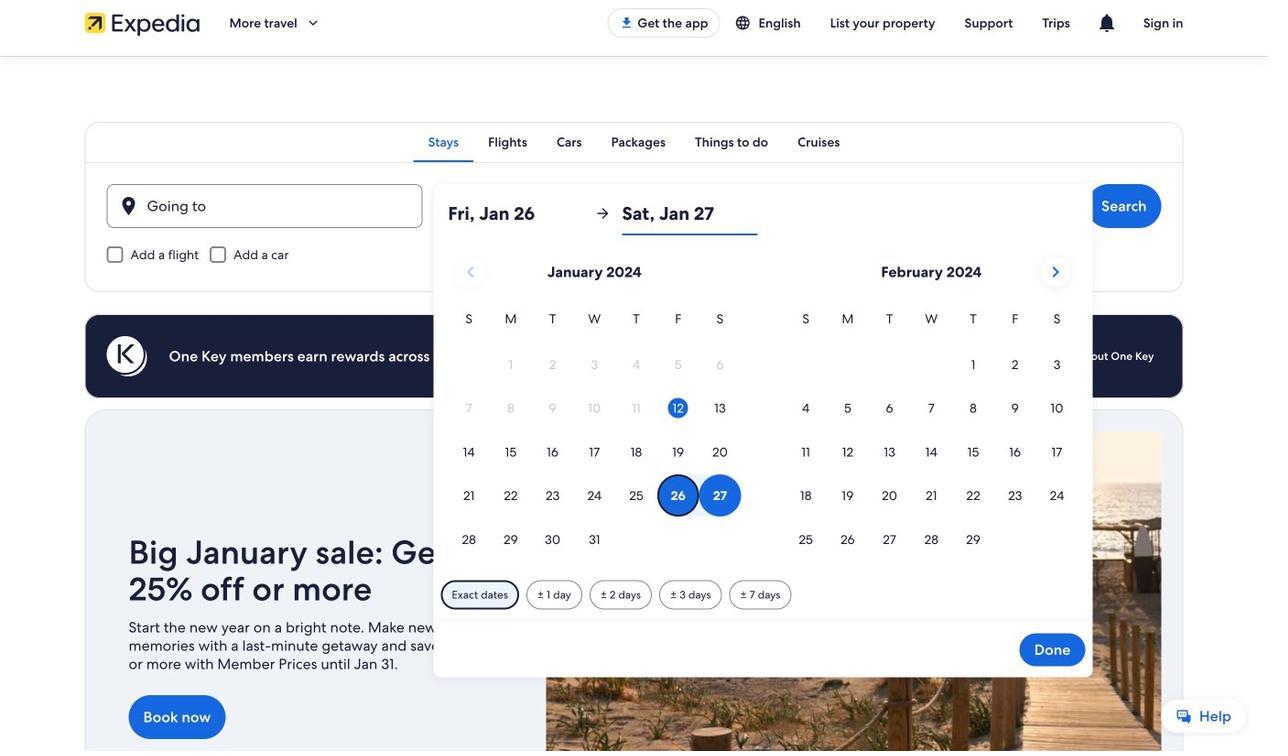 Task type: describe. For each thing, give the bounding box(es) containing it.
february 2024 element
[[785, 309, 1078, 562]]

directional image
[[595, 205, 611, 222]]

next month image
[[1045, 261, 1067, 283]]

today element
[[668, 398, 689, 418]]

download the app button image
[[619, 16, 634, 30]]



Task type: locate. For each thing, give the bounding box(es) containing it.
more travel image
[[305, 15, 321, 31]]

application
[[448, 250, 1078, 562]]

tab list
[[85, 122, 1184, 162]]

expedia logo image
[[85, 10, 200, 36]]

small image
[[735, 15, 759, 31]]

january 2024 element
[[448, 309, 741, 562]]

previous month image
[[460, 261, 482, 283]]

communication center icon image
[[1096, 12, 1118, 34]]

main content
[[0, 56, 1269, 751]]



